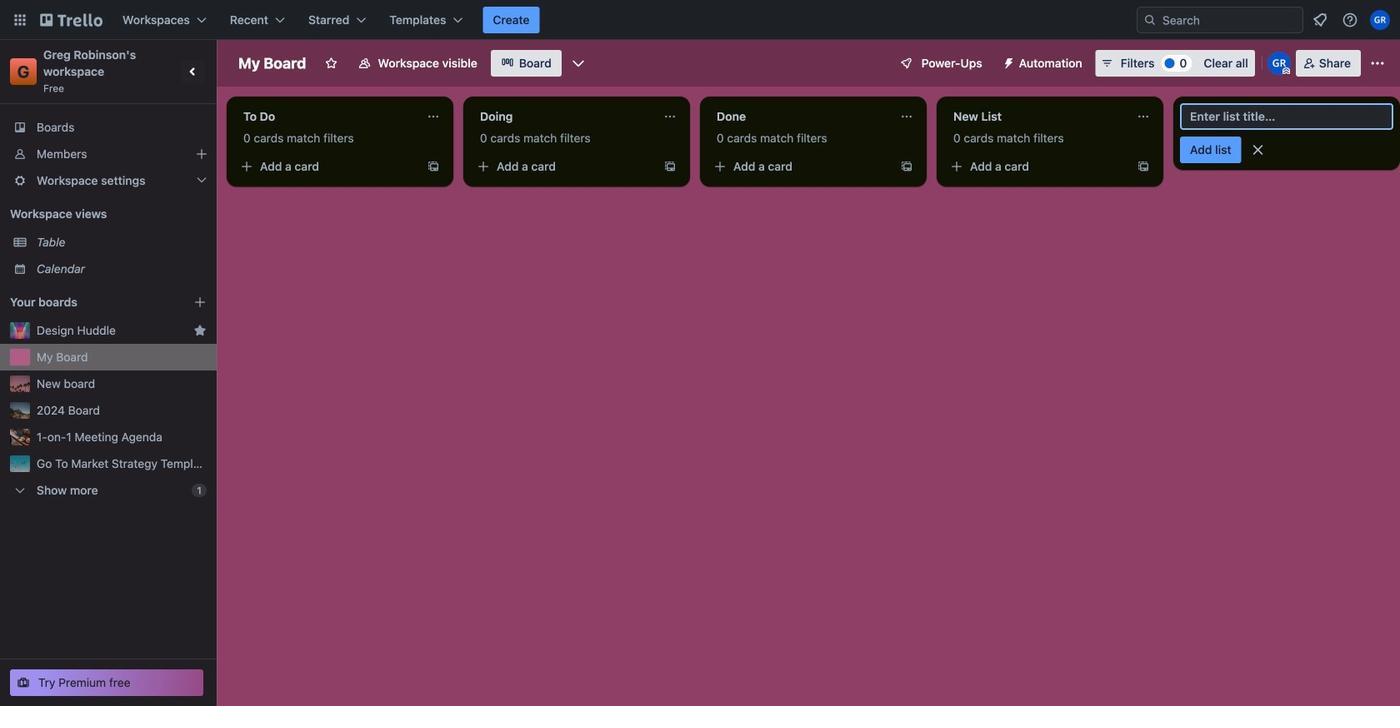 Task type: locate. For each thing, give the bounding box(es) containing it.
None text field
[[233, 103, 420, 130]]

1 create from template… image from the left
[[664, 160, 677, 173]]

greg robinson (gregrobinson96) image inside primary 'element'
[[1371, 10, 1391, 30]]

open information menu image
[[1342, 12, 1359, 28]]

customize views image
[[570, 55, 587, 72]]

0 vertical spatial greg robinson (gregrobinson96) image
[[1371, 10, 1391, 30]]

create from template… image
[[427, 160, 440, 173]]

greg robinson (gregrobinson96) image up enter list title… 'text box' on the right of the page
[[1268, 52, 1291, 75]]

greg robinson (gregrobinson96) image
[[1371, 10, 1391, 30], [1268, 52, 1291, 75]]

cancel list editing image
[[1250, 142, 1267, 158]]

0 horizontal spatial greg robinson (gregrobinson96) image
[[1268, 52, 1291, 75]]

2 horizontal spatial create from template… image
[[1137, 160, 1150, 173]]

primary element
[[0, 0, 1401, 40]]

greg robinson (gregrobinson96) image right open information menu icon
[[1371, 10, 1391, 30]]

starred icon image
[[193, 324, 207, 338]]

1 horizontal spatial greg robinson (gregrobinson96) image
[[1371, 10, 1391, 30]]

0 horizontal spatial create from template… image
[[664, 160, 677, 173]]

create from template… image
[[664, 160, 677, 173], [900, 160, 914, 173], [1137, 160, 1150, 173]]

1 horizontal spatial create from template… image
[[900, 160, 914, 173]]

None text field
[[470, 103, 657, 130], [707, 103, 894, 130], [944, 103, 1130, 130], [470, 103, 657, 130], [707, 103, 894, 130], [944, 103, 1130, 130]]

Board name text field
[[230, 50, 315, 77]]

add board image
[[193, 296, 207, 309]]

0 notifications image
[[1311, 10, 1331, 30]]

show menu image
[[1370, 55, 1386, 72]]



Task type: vqa. For each thing, say whether or not it's contained in the screenshot.
star or unstar board "image"
yes



Task type: describe. For each thing, give the bounding box(es) containing it.
Search field
[[1157, 8, 1303, 32]]

workspace navigation collapse icon image
[[182, 60, 205, 83]]

3 create from template… image from the left
[[1137, 160, 1150, 173]]

your boards with 7 items element
[[10, 293, 168, 313]]

this member is an admin of this board. image
[[1283, 68, 1290, 75]]

sm image
[[996, 50, 1019, 73]]

search image
[[1144, 13, 1157, 27]]

back to home image
[[40, 7, 103, 33]]

1 vertical spatial greg robinson (gregrobinson96) image
[[1268, 52, 1291, 75]]

star or unstar board image
[[325, 57, 338, 70]]

Enter list title… text field
[[1180, 103, 1394, 130]]

2 create from template… image from the left
[[900, 160, 914, 173]]



